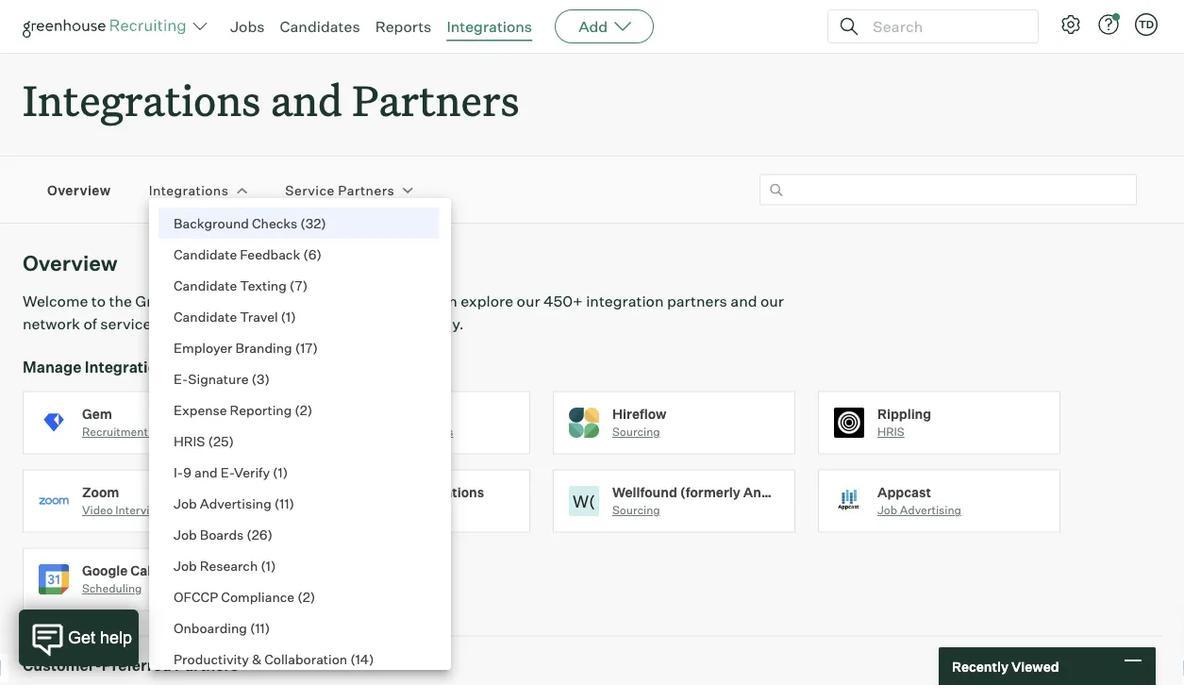 Task type: vqa. For each thing, say whether or not it's contained in the screenshot.


Task type: locate. For each thing, give the bounding box(es) containing it.
0 vertical spatial e-
[[174, 371, 188, 387]]

checks up feedback
[[252, 215, 298, 231]]

hireflow sourcing
[[613, 406, 667, 439]]

)
[[321, 215, 327, 231], [317, 246, 322, 262], [303, 277, 308, 294], [291, 308, 296, 325], [313, 339, 318, 356], [265, 371, 270, 387], [308, 402, 313, 418], [229, 433, 234, 449], [283, 464, 288, 481], [289, 495, 295, 512], [268, 526, 273, 543], [271, 558, 276, 574], [310, 589, 315, 605], [265, 620, 270, 636], [369, 651, 374, 667]]

1 horizontal spatial e-
[[221, 464, 234, 481]]

( right compliance
[[298, 589, 303, 605]]

1 vertical spatial 1
[[278, 464, 283, 481]]

2 sourcing from the top
[[613, 503, 661, 518]]

( right reporting
[[295, 402, 300, 418]]

2 vertical spatial candidate
[[174, 308, 237, 325]]

0 vertical spatial 2
[[300, 402, 308, 418]]

job inside appcast job advertising
[[878, 503, 898, 518]]

2 candidate from the top
[[174, 277, 237, 294]]

onboarding ( 11 )
[[174, 620, 270, 636]]

0 horizontal spatial background
[[174, 215, 249, 231]]

1 horizontal spatial advertising
[[900, 503, 962, 518]]

job down 9
[[174, 495, 197, 512]]

candidate up the employer
[[174, 308, 237, 325]]

google
[[82, 562, 128, 579]]

partners right service
[[338, 182, 395, 198]]

job left boards
[[174, 526, 197, 543]]

1 vertical spatial and
[[731, 292, 758, 311]]

2 right compliance
[[303, 589, 310, 605]]

td button
[[1132, 9, 1162, 40]]

0 horizontal spatial advertising
[[200, 495, 272, 512]]

) for job research ( 1 )
[[271, 558, 276, 574]]

sourcing down wellfound
[[613, 503, 661, 518]]

11
[[280, 495, 289, 512], [255, 620, 265, 636]]

) for job advertising ( 11 )
[[289, 495, 295, 512]]

1 horizontal spatial hris
[[878, 425, 905, 439]]

0 vertical spatial checks
[[252, 215, 298, 231]]

job
[[174, 495, 197, 512], [878, 503, 898, 518], [174, 526, 197, 543], [174, 558, 197, 574]]

0 vertical spatial integrations link
[[447, 17, 533, 36]]

11 down the i-9 and e-verify ( 1 )
[[280, 495, 289, 512]]

e- up expense
[[174, 371, 188, 387]]

greenhouse recruiting image
[[23, 15, 193, 38]]

2 for ofccp compliance ( 2 )
[[303, 589, 310, 605]]

advertising down the i-9 and e-verify ( 1 )
[[200, 495, 272, 512]]

reports
[[375, 17, 432, 36]]

1 vertical spatial partners
[[258, 315, 318, 333]]

linkedin integrations link
[[288, 470, 553, 548]]

service
[[100, 315, 151, 333]]

2 vertical spatial and
[[194, 464, 218, 481]]

employer branding ( 17 )
[[174, 339, 318, 356]]

partners down reports link
[[352, 72, 520, 127]]

0 horizontal spatial and
[[194, 464, 218, 481]]

overview
[[47, 182, 111, 198], [23, 250, 118, 276]]

( right "verify"
[[273, 464, 278, 481]]

7
[[295, 277, 303, 294]]

add button
[[555, 9, 654, 43]]

3 candidate from the top
[[174, 308, 237, 325]]

None text field
[[760, 174, 1138, 206]]

1 candidate from the top
[[174, 246, 237, 262]]

( right boards
[[247, 526, 252, 543]]

) for candidate travel ( 1 )
[[291, 308, 296, 325]]

0 horizontal spatial our
[[517, 292, 541, 311]]

1 sourcing from the top
[[613, 425, 661, 439]]

2 vertical spatial partners
[[175, 656, 239, 675]]

1 vertical spatial checks
[[415, 425, 454, 439]]

( down service
[[301, 215, 306, 231]]

advertising inside appcast job advertising
[[900, 503, 962, 518]]

reporting
[[230, 402, 292, 418]]

2 horizontal spatial 1
[[286, 308, 291, 325]]

candidate travel ( 1 )
[[174, 308, 296, 325]]

i-
[[174, 464, 183, 481]]

2 for expense reporting ( 2 )
[[300, 402, 308, 418]]

0 horizontal spatial e-
[[174, 371, 188, 387]]

( up reporting
[[252, 371, 257, 387]]

) for background checks ( 32 )
[[321, 215, 327, 231]]

2 vertical spatial 1
[[266, 558, 271, 574]]

partners down onboarding
[[175, 656, 239, 675]]

9
[[183, 464, 192, 481]]

job boards ( 26 )
[[174, 526, 273, 543]]

integrations link
[[447, 17, 533, 36], [149, 181, 229, 199]]

advertising
[[200, 495, 272, 512], [900, 503, 962, 518]]

td button
[[1136, 13, 1158, 36]]

checks for background checks
[[415, 425, 454, 439]]

candidates link
[[280, 17, 360, 36]]

1 right "verify"
[[278, 464, 283, 481]]

our
[[517, 292, 541, 311], [761, 292, 785, 311]]

scheduling
[[82, 582, 142, 596]]

expense reporting ( 2 )
[[174, 402, 313, 418]]

service partners link
[[285, 181, 395, 199]]

( right travel
[[281, 308, 286, 325]]

( right the texting
[[290, 277, 295, 294]]

reports link
[[375, 17, 432, 36]]

0 vertical spatial 11
[[280, 495, 289, 512]]

the
[[109, 292, 132, 311]]

appcast
[[878, 484, 932, 501]]

advertising down appcast
[[900, 503, 962, 518]]

11 down compliance
[[255, 620, 265, 636]]

0 vertical spatial sourcing
[[613, 425, 661, 439]]

video
[[82, 503, 113, 518]]

verify
[[234, 464, 270, 481]]

hris down rippling
[[878, 425, 905, 439]]

candidate for candidate texting ( 7 )
[[174, 277, 237, 294]]

1 vertical spatial background
[[347, 425, 412, 439]]

e- down 25
[[221, 464, 234, 481]]

sourcing inside hireflow sourcing
[[613, 425, 661, 439]]

2
[[300, 402, 308, 418], [303, 589, 310, 605]]

0 vertical spatial candidate
[[174, 246, 237, 262]]

checks up integrations on the left of the page
[[415, 425, 454, 439]]

1 vertical spatial sourcing
[[613, 503, 661, 518]]

integrations link right reports link
[[447, 17, 533, 36]]

( down 32
[[303, 246, 309, 262]]

integrations
[[447, 17, 533, 36], [23, 72, 261, 127], [149, 182, 229, 198], [85, 358, 174, 376]]

preferred
[[102, 656, 172, 675]]

2 our from the left
[[761, 292, 785, 311]]

candidate
[[174, 246, 237, 262], [174, 277, 237, 294], [174, 308, 237, 325]]

25
[[213, 433, 229, 449]]

1 for job research ( 1 )
[[266, 558, 271, 574]]

integrations up background checks ( 32 )
[[149, 182, 229, 198]]

sourcing down hireflow
[[613, 425, 661, 439]]

1 vertical spatial 2
[[303, 589, 310, 605]]

( for reporting
[[295, 402, 300, 418]]

0 vertical spatial 1
[[286, 308, 291, 325]]

( for feedback
[[303, 246, 309, 262]]

( down 26
[[261, 558, 266, 574]]

( right branding
[[295, 339, 300, 356]]

0 vertical spatial partners
[[667, 292, 728, 311]]

employer
[[174, 339, 233, 356]]

integrations right reports link
[[447, 17, 533, 36]]

1 vertical spatial partners
[[338, 182, 395, 198]]

e-
[[174, 371, 188, 387], [221, 464, 234, 481]]

partners right integration
[[667, 292, 728, 311]]

jobs link
[[230, 17, 265, 36]]

candidate up 'partners.'
[[174, 277, 237, 294]]

0 horizontal spatial checks
[[252, 215, 298, 231]]

2 right reporting
[[300, 402, 308, 418]]

0 horizontal spatial 1
[[266, 558, 271, 574]]

checks inside menu
[[252, 215, 298, 231]]

0 vertical spatial partners
[[352, 72, 520, 127]]

to
[[91, 292, 106, 311]]

background checks
[[347, 425, 454, 439]]

job down appcast
[[878, 503, 898, 518]]

partnerships
[[225, 292, 315, 311]]

checks for background checks ( 32 )
[[252, 215, 298, 231]]

partners down partnerships
[[258, 315, 318, 333]]

( down the i-9 and e-verify ( 1 )
[[275, 495, 280, 512]]

1 vertical spatial 11
[[255, 620, 265, 636]]

1 horizontal spatial checks
[[415, 425, 454, 439]]

) for ofccp compliance ( 2 )
[[310, 589, 315, 605]]

1 vertical spatial candidate
[[174, 277, 237, 294]]

1 down 26
[[266, 558, 271, 574]]

Search text field
[[869, 13, 1022, 40]]

partners.
[[155, 315, 220, 333]]

recently
[[953, 658, 1009, 675]]

configure image
[[1060, 13, 1083, 36]]

zoom video interviewing
[[82, 484, 181, 518]]

menu
[[149, 198, 439, 685]]

( for signature
[[252, 371, 257, 387]]

&
[[252, 651, 262, 667]]

wellfound
[[613, 484, 678, 501]]

a
[[377, 315, 385, 333]]

1 horizontal spatial background
[[347, 425, 412, 439]]

hris
[[878, 425, 905, 439], [174, 433, 205, 449]]

2 horizontal spatial and
[[731, 292, 758, 311]]

partners
[[352, 72, 520, 127], [338, 182, 395, 198], [175, 656, 239, 675]]

1 horizontal spatial 1
[[278, 464, 283, 481]]

customer-
[[23, 656, 102, 675]]

( down expense
[[208, 433, 213, 449]]

1 horizontal spatial partners
[[667, 292, 728, 311]]

candidate up candidate texting ( 7 )
[[174, 246, 237, 262]]

hris up 9
[[174, 433, 205, 449]]

background up linkedin
[[347, 425, 412, 439]]

background up candidate feedback ( 6 )
[[174, 215, 249, 231]]

background checks ( 32 )
[[174, 215, 327, 231]]

(
[[301, 215, 306, 231], [303, 246, 309, 262], [290, 277, 295, 294], [281, 308, 286, 325], [295, 339, 300, 356], [252, 371, 257, 387], [295, 402, 300, 418], [208, 433, 213, 449], [273, 464, 278, 481], [275, 495, 280, 512], [247, 526, 252, 543], [261, 558, 266, 574], [298, 589, 303, 605], [250, 620, 255, 636], [350, 651, 356, 667]]

0 vertical spatial and
[[271, 72, 343, 127]]

) for e-signature ( 3 )
[[265, 371, 270, 387]]

1 right travel
[[286, 308, 291, 325]]

checks
[[252, 215, 298, 231], [415, 425, 454, 439]]

1 horizontal spatial integrations link
[[447, 17, 533, 36]]

gem
[[82, 406, 112, 422]]

0 horizontal spatial partners
[[258, 315, 318, 333]]

0 vertical spatial background
[[174, 215, 249, 231]]

1 horizontal spatial our
[[761, 292, 785, 311]]

1 horizontal spatial and
[[271, 72, 343, 127]]

welcome to the greenhouse partnerships page where you can explore our 450+ integration partners and our network of service partners. new partners are just a click away.
[[23, 292, 785, 333]]

background inside menu
[[174, 215, 249, 231]]

integrations link up background checks ( 32 )
[[149, 181, 229, 199]]

1 vertical spatial integrations link
[[149, 181, 229, 199]]

job up ofccp
[[174, 558, 197, 574]]

0 vertical spatial overview
[[47, 182, 111, 198]]

integrations down greenhouse recruiting 'image'
[[23, 72, 261, 127]]



Task type: describe. For each thing, give the bounding box(es) containing it.
1 for candidate travel ( 1 )
[[286, 308, 291, 325]]

job for job advertising ( 11 )
[[174, 495, 197, 512]]

add
[[579, 17, 608, 36]]

26
[[252, 526, 268, 543]]

) for employer branding ( 17 )
[[313, 339, 318, 356]]

just
[[347, 315, 373, 333]]

signature
[[188, 371, 249, 387]]

network
[[23, 315, 80, 333]]

appcast job advertising
[[878, 484, 962, 518]]

branding
[[236, 339, 292, 356]]

1 horizontal spatial 11
[[280, 495, 289, 512]]

partners for integrations and partners
[[352, 72, 520, 127]]

( right collaboration
[[350, 651, 356, 667]]

job for job boards ( 26 )
[[174, 526, 197, 543]]

compliance
[[221, 589, 295, 605]]

w(
[[573, 491, 596, 512]]

1 our from the left
[[517, 292, 541, 311]]

6
[[309, 246, 317, 262]]

( for advertising
[[275, 495, 280, 512]]

1 vertical spatial e-
[[221, 464, 234, 481]]

candidate texting ( 7 )
[[174, 277, 308, 294]]

linkedin
[[347, 484, 404, 501]]

job for job research ( 1 )
[[174, 558, 197, 574]]

) for candidate texting ( 7 )
[[303, 277, 308, 294]]

integration
[[586, 292, 664, 311]]

integrations
[[406, 484, 485, 501]]

feedback
[[240, 246, 300, 262]]

recently viewed
[[953, 658, 1060, 675]]

background for background checks ( 32 )
[[174, 215, 249, 231]]

service partners
[[285, 182, 395, 198]]

interviewing
[[115, 503, 181, 518]]

jobs
[[230, 17, 265, 36]]

customer-preferred partners
[[23, 656, 239, 675]]

) for candidate feedback ( 6 )
[[317, 246, 322, 262]]

partners inside "link"
[[338, 182, 395, 198]]

explore
[[461, 292, 514, 311]]

are
[[321, 315, 344, 333]]

) for job boards ( 26 )
[[268, 526, 273, 543]]

research
[[200, 558, 258, 574]]

welcome
[[23, 292, 88, 311]]

and inside menu
[[194, 464, 218, 481]]

( for compliance
[[298, 589, 303, 605]]

viewed
[[1012, 658, 1060, 675]]

where
[[357, 292, 400, 311]]

service
[[285, 182, 335, 198]]

zoom
[[82, 484, 119, 501]]

collaboration
[[265, 651, 348, 667]]

can
[[432, 292, 458, 311]]

boards
[[200, 526, 244, 543]]

greenhouse
[[135, 292, 221, 311]]

integrations and partners
[[23, 72, 520, 127]]

calendar
[[131, 562, 189, 579]]

google calendar scheduling
[[82, 562, 189, 596]]

hireflow
[[613, 406, 667, 422]]

partners for customer-preferred partners
[[175, 656, 239, 675]]

background for background checks
[[347, 425, 412, 439]]

hris ( 25 )
[[174, 433, 234, 449]]

wellfound (formerly angellist talent) sourcing
[[613, 484, 855, 518]]

1 vertical spatial overview
[[23, 250, 118, 276]]

click
[[388, 315, 421, 333]]

new
[[223, 315, 254, 333]]

linkedin integrations
[[347, 484, 485, 501]]

sourcing inside wellfound (formerly angellist talent) sourcing
[[613, 503, 661, 518]]

marketing
[[151, 425, 205, 439]]

overview link
[[47, 181, 111, 199]]

candidate for candidate feedback ( 6 )
[[174, 246, 237, 262]]

onboarding
[[174, 620, 247, 636]]

hris inside rippling hris
[[878, 425, 905, 439]]

away.
[[424, 315, 464, 333]]

candidates
[[280, 17, 360, 36]]

(formerly
[[680, 484, 741, 501]]

( for branding
[[295, 339, 300, 356]]

0 horizontal spatial 11
[[255, 620, 265, 636]]

gem recruitment marketing
[[82, 406, 205, 439]]

and inside 'welcome to the greenhouse partnerships page where you can explore our 450+ integration partners and our network of service partners. new partners are just a click away.'
[[731, 292, 758, 311]]

450+
[[544, 292, 583, 311]]

( for checks
[[301, 215, 306, 231]]

td
[[1139, 18, 1155, 31]]

( up the &
[[250, 620, 255, 636]]

e-signature ( 3 )
[[174, 371, 270, 387]]

manage
[[23, 358, 82, 376]]

of
[[84, 315, 97, 333]]

ofccp
[[174, 589, 218, 605]]

( for texting
[[290, 277, 295, 294]]

angellist
[[744, 484, 806, 501]]

0 horizontal spatial integrations link
[[149, 181, 229, 199]]

0 horizontal spatial hris
[[174, 433, 205, 449]]

rippling
[[878, 406, 932, 422]]

17
[[300, 339, 313, 356]]

manage integrations
[[23, 358, 174, 376]]

( for boards
[[247, 526, 252, 543]]

) for expense reporting ( 2 )
[[308, 402, 313, 418]]

talent)
[[809, 484, 855, 501]]

candidate for candidate travel ( 1 )
[[174, 308, 237, 325]]

( for research
[[261, 558, 266, 574]]

3
[[257, 371, 265, 387]]

( for travel
[[281, 308, 286, 325]]

texting
[[240, 277, 287, 294]]

i-9 and e-verify ( 1 )
[[174, 464, 288, 481]]

expense
[[174, 402, 227, 418]]

integrations down service
[[85, 358, 174, 376]]

ofccp compliance ( 2 )
[[174, 589, 315, 605]]

travel
[[240, 308, 278, 325]]

job research ( 1 )
[[174, 558, 276, 574]]

recruitment
[[82, 425, 148, 439]]

rippling hris
[[878, 406, 932, 439]]

you
[[403, 292, 429, 311]]

32
[[306, 215, 321, 231]]

productivity
[[174, 651, 249, 667]]

page
[[318, 292, 354, 311]]

menu containing background checks
[[149, 198, 439, 685]]

14
[[356, 651, 369, 667]]

background checks link
[[288, 392, 553, 470]]



